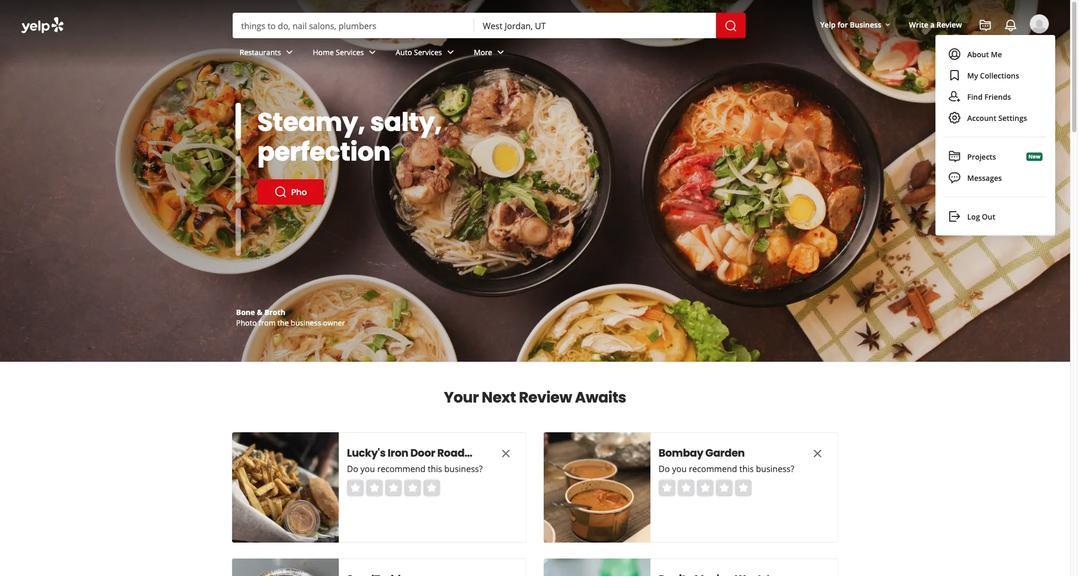 Task type: locate. For each thing, give the bounding box(es) containing it.
perfection
[[258, 134, 391, 169]]

24 collections v2 image
[[949, 69, 962, 82]]

new
[[1029, 153, 1041, 160]]

(no rating) image down bombay garden
[[659, 480, 752, 496]]

1 you from the left
[[361, 463, 375, 474]]

yelp for business button
[[817, 15, 897, 34]]

2 rating element from the left
[[659, 480, 752, 496]]

0 horizontal spatial business?
[[445, 463, 483, 474]]

1 none field from the left
[[241, 20, 466, 31]]

services right home
[[336, 47, 364, 57]]

account settings
[[968, 113, 1028, 123]]

review
[[937, 19, 963, 29], [519, 387, 572, 408]]

do down 'lucky's'
[[347, 463, 358, 474]]

recommend down bombay garden
[[689, 463, 738, 474]]

steamy, salty, perfection
[[258, 104, 442, 169]]

1 horizontal spatial (no rating) image
[[659, 480, 752, 496]]

recommend for garden
[[689, 463, 738, 474]]

do you recommend this business? for iron
[[347, 463, 483, 474]]

1 recommend from the left
[[377, 463, 426, 474]]

0 horizontal spatial none field
[[241, 20, 466, 31]]

2 services from the left
[[414, 47, 442, 57]]

0 horizontal spatial services
[[336, 47, 364, 57]]

about
[[968, 49, 990, 59]]

rating element for garden
[[659, 480, 752, 496]]

1 rating element from the left
[[347, 480, 441, 496]]

1 horizontal spatial do you recommend this business?
[[659, 463, 795, 474]]

None search field
[[0, 0, 1071, 236], [233, 13, 748, 38], [0, 0, 1071, 236], [233, 13, 748, 38]]

do for bombay garden
[[659, 463, 670, 474]]

Near text field
[[483, 20, 708, 31]]

2 do you recommend this business? from the left
[[659, 463, 795, 474]]

messages link
[[943, 167, 1050, 188]]

a
[[931, 19, 935, 29]]

review inside user actions element
[[937, 19, 963, 29]]

photo of spudtoddos image
[[232, 559, 339, 576]]

do you recommend this business?
[[347, 463, 483, 474], [659, 463, 795, 474]]

rating element down bombay garden
[[659, 480, 752, 496]]

services left 24 chevron down v2 icon
[[414, 47, 442, 57]]

next
[[482, 387, 516, 408]]

24 chevron down v2 image inside restaurants link
[[283, 46, 296, 59]]

3 24 chevron down v2 image from the left
[[495, 46, 507, 59]]

find friends
[[968, 91, 1012, 102]]

auto services link
[[387, 38, 466, 69]]

rating element down iron
[[347, 480, 441, 496]]

1 horizontal spatial this
[[740, 463, 754, 474]]

recommend
[[377, 463, 426, 474], [689, 463, 738, 474]]

recommend down iron
[[377, 463, 426, 474]]

account settings link
[[945, 107, 1048, 128]]

None radio
[[347, 480, 364, 496], [366, 480, 383, 496], [404, 480, 421, 496], [424, 480, 441, 496], [716, 480, 733, 496], [347, 480, 364, 496], [366, 480, 383, 496], [404, 480, 421, 496], [424, 480, 441, 496], [716, 480, 733, 496]]

0 horizontal spatial rating element
[[347, 480, 441, 496]]

2 recommend from the left
[[689, 463, 738, 474]]

steamy,
[[258, 104, 365, 140]]

2 (no rating) image from the left
[[659, 480, 752, 496]]

1 do from the left
[[347, 463, 358, 474]]

find
[[968, 91, 983, 102]]

salty,
[[371, 104, 442, 140]]

24 chevron down v2 image left auto
[[366, 46, 379, 59]]

restaurants
[[240, 47, 281, 57]]

review right a
[[937, 19, 963, 29]]

pho
[[291, 186, 307, 198]]

you down 'lucky's'
[[361, 463, 375, 474]]

business? down roadhouse
[[445, 463, 483, 474]]

services inside 'link'
[[336, 47, 364, 57]]

more
[[474, 47, 493, 57]]

projects image
[[980, 19, 992, 32]]

bombay garden link
[[659, 446, 792, 460]]

bone & broth photo from the business owner
[[236, 307, 345, 328]]

awaits
[[575, 387, 627, 408]]

0 horizontal spatial 24 chevron down v2 image
[[283, 46, 296, 59]]

1 horizontal spatial rating element
[[659, 480, 752, 496]]

2 none field from the left
[[483, 20, 708, 31]]

0 horizontal spatial this
[[428, 463, 442, 474]]

roadhouse
[[438, 446, 497, 460]]

this down the door
[[428, 463, 442, 474]]

1 horizontal spatial do
[[659, 463, 670, 474]]

1 (no rating) image from the left
[[347, 480, 441, 496]]

0 horizontal spatial you
[[361, 463, 375, 474]]

0 horizontal spatial review
[[519, 387, 572, 408]]

0 vertical spatial review
[[937, 19, 963, 29]]

2 24 chevron down v2 image from the left
[[366, 46, 379, 59]]

yelp
[[821, 19, 836, 29]]

2 this from the left
[[740, 463, 754, 474]]

this
[[428, 463, 442, 474], [740, 463, 754, 474]]

review right next
[[519, 387, 572, 408]]

business
[[851, 19, 882, 29]]

broth
[[265, 307, 286, 317]]

24 chevron down v2 image
[[283, 46, 296, 59], [366, 46, 379, 59], [495, 46, 507, 59]]

0 horizontal spatial recommend
[[377, 463, 426, 474]]

1 do you recommend this business? from the left
[[347, 463, 483, 474]]

0 horizontal spatial do
[[347, 463, 358, 474]]

1 horizontal spatial business?
[[757, 463, 795, 474]]

24 chevron down v2 image right restaurants
[[283, 46, 296, 59]]

out
[[983, 211, 996, 221]]

log out button
[[945, 206, 1048, 227]]

(no rating) image for iron
[[347, 480, 441, 496]]

services
[[336, 47, 364, 57], [414, 47, 442, 57]]

1 horizontal spatial services
[[414, 47, 442, 57]]

home
[[313, 47, 334, 57]]

1 horizontal spatial 24 chevron down v2 image
[[366, 46, 379, 59]]

photo of papito moe's - west jordan image
[[544, 559, 651, 576]]

do you recommend this business? down lucky's iron door roadhouse
[[347, 463, 483, 474]]

lucky's iron door roadhouse link
[[347, 446, 497, 460]]

none field up business categories element
[[483, 20, 708, 31]]

this down 'garden'
[[740, 463, 754, 474]]

do you recommend this business? down 'garden'
[[659, 463, 795, 474]]

0 horizontal spatial (no rating) image
[[347, 480, 441, 496]]

24 chevron down v2 image inside home services 'link'
[[366, 46, 379, 59]]

0 horizontal spatial do you recommend this business?
[[347, 463, 483, 474]]

owner
[[323, 317, 345, 328]]

review for a
[[937, 19, 963, 29]]

do you recommend this business? for garden
[[659, 463, 795, 474]]

do
[[347, 463, 358, 474], [659, 463, 670, 474]]

None radio
[[385, 480, 402, 496], [659, 480, 676, 496], [678, 480, 695, 496], [697, 480, 714, 496], [735, 480, 752, 496], [385, 480, 402, 496], [659, 480, 676, 496], [678, 480, 695, 496], [697, 480, 714, 496], [735, 480, 752, 496]]

your
[[444, 387, 479, 408]]

(no rating) image
[[347, 480, 441, 496], [659, 480, 752, 496]]

2 business? from the left
[[757, 463, 795, 474]]

1 vertical spatial review
[[519, 387, 572, 408]]

friends
[[985, 91, 1012, 102]]

24 chevron down v2 image for restaurants
[[283, 46, 296, 59]]

24 chevron down v2 image inside more link
[[495, 46, 507, 59]]

1 this from the left
[[428, 463, 442, 474]]

1 horizontal spatial recommend
[[689, 463, 738, 474]]

2 you from the left
[[673, 463, 687, 474]]

1 services from the left
[[336, 47, 364, 57]]

rating element
[[347, 480, 441, 496], [659, 480, 752, 496]]

settings
[[999, 113, 1028, 123]]

you for bombay
[[673, 463, 687, 474]]

1 horizontal spatial review
[[937, 19, 963, 29]]

24 chevron down v2 image right more
[[495, 46, 507, 59]]

1 24 chevron down v2 image from the left
[[283, 46, 296, 59]]

messages
[[968, 173, 1003, 183]]

(no rating) image down iron
[[347, 480, 441, 496]]

this for garden
[[740, 463, 754, 474]]

search image
[[725, 20, 738, 32]]

business? down bombay garden link
[[757, 463, 795, 474]]

1 horizontal spatial none field
[[483, 20, 708, 31]]

None field
[[241, 20, 466, 31], [483, 20, 708, 31]]

my collections link
[[945, 65, 1048, 86]]

1 business? from the left
[[445, 463, 483, 474]]

none field up home services 'link'
[[241, 20, 466, 31]]

24 settings v2 image
[[949, 111, 962, 124]]

bombay
[[659, 446, 704, 460]]

you
[[361, 463, 375, 474], [673, 463, 687, 474]]

2 horizontal spatial 24 chevron down v2 image
[[495, 46, 507, 59]]

you down the bombay
[[673, 463, 687, 474]]

do down the bombay
[[659, 463, 670, 474]]

2 do from the left
[[659, 463, 670, 474]]

home services
[[313, 47, 364, 57]]

log out
[[968, 211, 996, 221]]

services for home services
[[336, 47, 364, 57]]

1 horizontal spatial you
[[673, 463, 687, 474]]

business?
[[445, 463, 483, 474], [757, 463, 795, 474]]



Task type: describe. For each thing, give the bounding box(es) containing it.
bone
[[236, 307, 255, 317]]

my collections
[[968, 70, 1020, 80]]

24 message v2 image
[[949, 171, 962, 184]]

business? for bombay garden
[[757, 463, 795, 474]]

24 log out v2 image
[[949, 210, 962, 223]]

business
[[291, 317, 321, 328]]

the
[[278, 317, 289, 328]]

your next review awaits
[[444, 387, 627, 408]]

user actions element
[[812, 13, 1065, 79]]

Find text field
[[241, 20, 466, 31]]

explore banner section banner
[[0, 0, 1071, 362]]

iron
[[388, 446, 409, 460]]

bone & broth link
[[236, 307, 286, 317]]

lucky's iron door roadhouse
[[347, 446, 497, 460]]

restaurants link
[[231, 38, 305, 69]]

write a review link
[[905, 15, 967, 34]]

24 search v2 image
[[274, 186, 287, 198]]

you for lucky's
[[361, 463, 375, 474]]

projects
[[968, 151, 997, 162]]

log
[[968, 211, 981, 221]]

from
[[259, 317, 276, 328]]

business categories element
[[231, 38, 1050, 69]]

24 project v2 image
[[949, 150, 962, 163]]

24 chevron down v2 image
[[445, 46, 457, 59]]

pho link
[[258, 179, 324, 205]]

dismiss card image
[[500, 447, 513, 460]]

rating element for iron
[[347, 480, 441, 496]]

home services link
[[305, 38, 387, 69]]

&
[[257, 307, 263, 317]]

lucky's
[[347, 446, 386, 460]]

more link
[[466, 38, 516, 69]]

none field find
[[241, 20, 466, 31]]

garden
[[706, 446, 745, 460]]

about me link
[[943, 43, 1050, 65]]

notifications image
[[1005, 19, 1018, 32]]

auto
[[396, 47, 412, 57]]

dismiss card image
[[812, 447, 825, 460]]

write
[[910, 19, 929, 29]]

photo
[[236, 317, 257, 328]]

auto services
[[396, 47, 442, 57]]

24 add friend v2 image
[[949, 90, 962, 103]]

recommend for iron
[[377, 463, 426, 474]]

door
[[411, 446, 436, 460]]

photo of bombay garden image
[[544, 432, 651, 543]]

review for next
[[519, 387, 572, 408]]

(no rating) image for garden
[[659, 480, 752, 496]]

me
[[992, 49, 1003, 59]]

services for auto services
[[414, 47, 442, 57]]

bombay garden
[[659, 446, 745, 460]]

24 chevron down v2 image for home services
[[366, 46, 379, 59]]

16 chevron down v2 image
[[884, 21, 893, 29]]

select slide image
[[236, 93, 241, 140]]

about me
[[968, 49, 1003, 59]]

yelp for business
[[821, 19, 882, 29]]

this for iron
[[428, 463, 442, 474]]

my
[[968, 70, 979, 80]]

do for lucky's iron door roadhouse
[[347, 463, 358, 474]]

none field near
[[483, 20, 708, 31]]

collections
[[981, 70, 1020, 80]]

for
[[838, 19, 849, 29]]

account
[[968, 113, 997, 123]]

terry t. image
[[1031, 14, 1050, 33]]

write a review
[[910, 19, 963, 29]]

business? for lucky's iron door roadhouse
[[445, 463, 483, 474]]

24 profile v2 image
[[949, 48, 962, 60]]

photo of lucky's iron door roadhouse image
[[232, 432, 339, 543]]

24 chevron down v2 image for more
[[495, 46, 507, 59]]

find friends link
[[945, 86, 1048, 107]]



Task type: vqa. For each thing, say whether or not it's contained in the screenshot.
"Mile High Handyman Services" image
no



